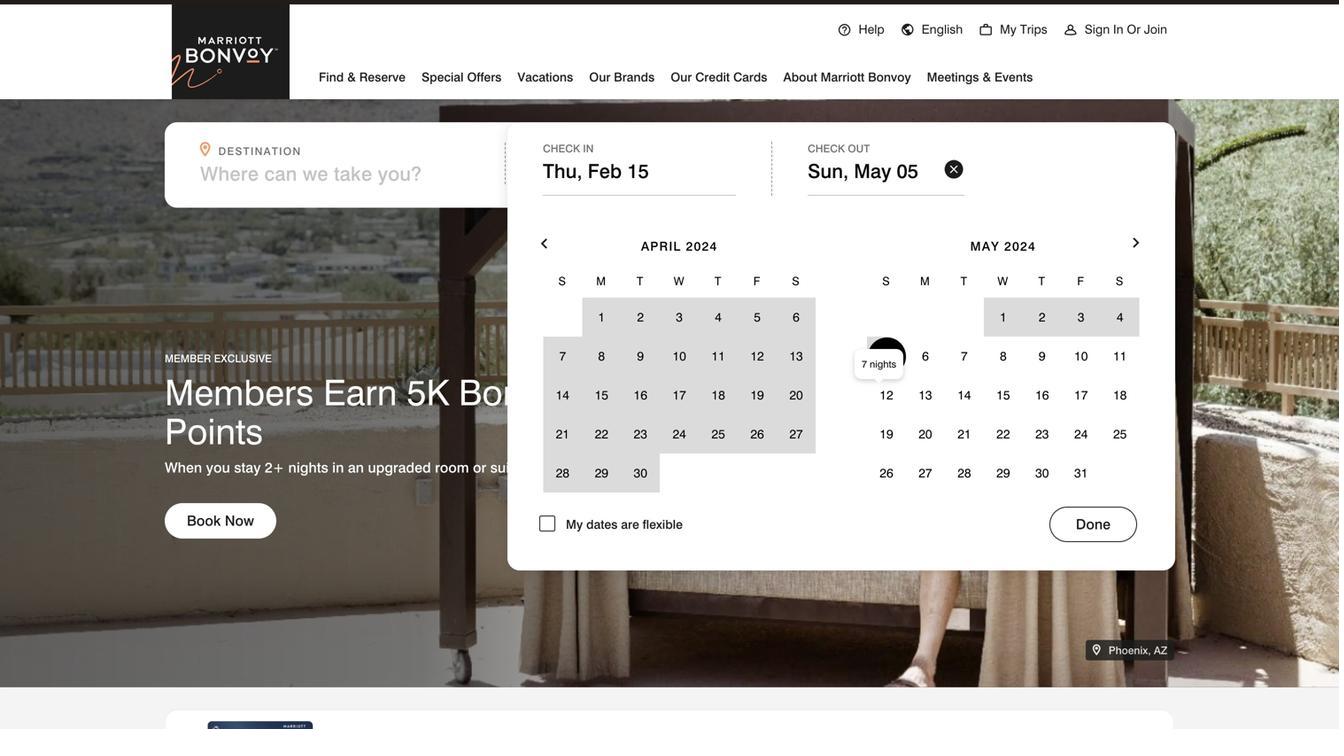 Task type: describe. For each thing, give the bounding box(es) containing it.
may inside check out sun, may 05
[[854, 159, 891, 182]]

location image
[[1093, 644, 1106, 657]]

our brands
[[589, 70, 655, 85]]

w for may
[[998, 274, 1009, 288]]

my for my trips
[[1000, 22, 1017, 37]]

grid containing may 2024
[[867, 213, 1140, 493]]

5k
[[407, 371, 449, 414]]

nights
[[288, 459, 328, 476]]

row containing 6
[[867, 337, 1140, 376]]

may inside grid
[[971, 239, 1000, 254]]

help link
[[830, 2, 893, 52]]

bonvoy
[[868, 70, 911, 85]]

5
[[754, 310, 761, 325]]

1 t from the left
[[637, 274, 644, 288]]

sign
[[1085, 22, 1110, 37]]

3 t from the left
[[961, 274, 968, 288]]

1 s from the left
[[559, 274, 567, 288]]

may 2024
[[971, 239, 1036, 254]]

round image for english
[[901, 23, 915, 37]]

1 25 from the left
[[712, 427, 725, 442]]

about marriott bonvoy
[[783, 70, 911, 85]]

1 9 from the left
[[637, 349, 644, 364]]

2024 for may 2024
[[1004, 239, 1036, 254]]

1 vertical spatial 6
[[922, 349, 929, 364]]

80
[[566, 145, 580, 158]]

member
[[165, 352, 211, 365]]

m for may 2024
[[920, 274, 931, 288]]

offers
[[467, 70, 502, 85]]

vacations button
[[518, 63, 573, 89]]

Destination text field
[[200, 162, 471, 185]]

flexible
[[643, 517, 683, 532]]

row containing 12
[[867, 376, 1140, 415]]

3 s from the left
[[882, 274, 891, 288]]

may inside 80 nights thu, feb 15 - sun, may 05
[[713, 162, 751, 185]]

1 16 from the left
[[634, 388, 647, 403]]

row containing 14
[[543, 376, 816, 415]]

0 horizontal spatial 6
[[793, 310, 800, 325]]

sign in or join
[[1085, 22, 1167, 37]]

0 horizontal spatial 7
[[559, 349, 566, 364]]

april 2024
[[641, 239, 718, 254]]

about
[[783, 70, 817, 85]]

credit
[[695, 70, 730, 85]]

2 14 from the left
[[958, 388, 971, 403]]

book now link
[[165, 503, 276, 539]]

2 23 from the left
[[1036, 427, 1049, 442]]

& for meetings
[[983, 70, 991, 85]]

find & reserve button
[[319, 63, 406, 89]]

my dates are flexible
[[566, 517, 683, 532]]

0 horizontal spatial 13
[[790, 349, 803, 364]]

my trips button
[[971, 2, 1056, 52]]

1 24 from the left
[[673, 427, 686, 442]]

80 nights thu, feb 15 - sun, may 05
[[544, 145, 778, 185]]

events
[[995, 70, 1033, 85]]

1 18 from the left
[[712, 388, 725, 403]]

1 22 from the left
[[595, 427, 608, 442]]

2 8 from the left
[[1000, 349, 1007, 364]]

2 horizontal spatial 7
[[961, 349, 968, 364]]

none search field containing thu, feb 15
[[165, 122, 1175, 570]]

april
[[641, 239, 682, 254]]

3 for 9
[[1078, 310, 1085, 325]]

15 inside check in thu, feb 15
[[627, 159, 649, 182]]

points
[[165, 410, 263, 453]]

or inside member exclusive members earn 5k bonus points when you stay 2+ nights in an upgraded room or suite.
[[473, 459, 486, 476]]

exclusive
[[214, 352, 272, 365]]

stay
[[234, 459, 261, 476]]

destination field
[[200, 162, 494, 185]]

marriott
[[821, 70, 865, 85]]

join
[[1144, 22, 1167, 37]]

meetings & events
[[927, 70, 1033, 85]]

book
[[187, 512, 221, 529]]

nights for 80 nights thu, feb 15 - sun, may 05
[[585, 145, 631, 158]]

special offers button
[[422, 63, 502, 89]]

row containing 28
[[543, 454, 816, 493]]

an
[[348, 459, 364, 476]]

2 11 from the left
[[1113, 349, 1127, 364]]

feb for thu, feb 15
[[588, 159, 622, 182]]

2 28 from the left
[[958, 465, 971, 481]]

member exclusive members earn 5k bonus points when you stay 2+ nights in an upgraded room or suite.
[[165, 352, 561, 476]]

0 vertical spatial 19
[[751, 388, 764, 403]]

round image for sign
[[1064, 23, 1078, 37]]

special offers
[[422, 70, 502, 85]]

check in thu, feb 15
[[543, 142, 649, 182]]

thu, for thu, feb 15 - sun, may 05
[[544, 162, 583, 185]]

1 horizontal spatial 13
[[919, 388, 932, 403]]

you
[[206, 459, 230, 476]]

15 inside 80 nights thu, feb 15 - sun, may 05
[[628, 162, 650, 185]]

2 16 from the left
[[1036, 388, 1049, 403]]

row containing 26
[[867, 454, 1140, 493]]

0 horizontal spatial 27
[[790, 427, 803, 442]]

dates
[[586, 517, 618, 532]]

w for april
[[674, 274, 685, 288]]

31
[[1075, 465, 1088, 481]]

1 11 from the left
[[712, 349, 725, 364]]

2024 for april 2024
[[686, 239, 718, 254]]

earn
[[323, 371, 397, 414]]

special
[[422, 70, 464, 85]]

2 25 from the left
[[1113, 427, 1127, 442]]

english
[[922, 22, 963, 37]]

2 24 from the left
[[1075, 427, 1088, 442]]

row group for april
[[543, 298, 816, 493]]

sun, inside check out sun, may 05
[[808, 159, 849, 182]]

reserve
[[359, 70, 406, 85]]

about marriott bonvoy button
[[783, 63, 911, 89]]

2 18 from the left
[[1113, 388, 1127, 403]]

1 23 from the left
[[634, 427, 647, 442]]

are
[[621, 517, 639, 532]]

my for my dates are flexible
[[566, 517, 583, 532]]

05 inside check out sun, may 05
[[897, 159, 919, 182]]

1 horizontal spatial 20
[[919, 427, 932, 442]]

brands
[[614, 70, 655, 85]]

cards
[[733, 70, 768, 85]]

& for find
[[347, 70, 356, 85]]

row containing 7
[[543, 337, 816, 376]]

done button
[[1050, 507, 1137, 542]]

f for april 2024
[[754, 274, 761, 288]]

vacations
[[518, 70, 573, 85]]

2 t from the left
[[715, 274, 722, 288]]

1 vertical spatial 26
[[880, 465, 893, 481]]

1 29 from the left
[[595, 465, 608, 481]]

1 for 9
[[598, 310, 605, 325]]



Task type: vqa. For each thing, say whether or not it's contained in the screenshot.


Task type: locate. For each thing, give the bounding box(es) containing it.
1 horizontal spatial 2024
[[1004, 239, 1036, 254]]

1 horizontal spatial w
[[998, 274, 1009, 288]]

1 14 from the left
[[556, 388, 570, 403]]

1 horizontal spatial 2
[[1039, 310, 1046, 325]]

0 horizontal spatial 9
[[637, 349, 644, 364]]

in for thu,
[[583, 142, 594, 155]]

find & reserve
[[319, 70, 406, 85]]

29 up dates
[[595, 465, 608, 481]]

sun,
[[808, 159, 849, 182], [667, 162, 708, 185]]

grid
[[543, 213, 816, 493], [867, 213, 1140, 493]]

1 f from the left
[[754, 274, 761, 288]]

sign in or join button
[[1056, 2, 1175, 52]]

2 21 from the left
[[958, 427, 971, 442]]

7 nights
[[862, 358, 897, 370]]

round image inside help link
[[837, 23, 852, 37]]

0 horizontal spatial or
[[473, 459, 486, 476]]

1 vertical spatial nights
[[870, 358, 897, 370]]

1 check from the left
[[543, 142, 580, 155]]

2 4 from the left
[[1117, 310, 1124, 325]]

may
[[854, 159, 891, 182], [713, 162, 751, 185], [971, 239, 1000, 254]]

19 down 7 nights
[[880, 427, 893, 442]]

1 horizontal spatial 6
[[922, 349, 929, 364]]

1 horizontal spatial 30
[[1036, 465, 1049, 481]]

0 horizontal spatial w
[[674, 274, 685, 288]]

0 horizontal spatial check
[[543, 142, 580, 155]]

1 horizontal spatial or
[[1127, 22, 1141, 37]]

2 row group from the left
[[867, 298, 1140, 493]]

2 m from the left
[[920, 274, 931, 288]]

my trips
[[1000, 22, 1048, 37]]

2 w from the left
[[998, 274, 1009, 288]]

0 horizontal spatial 12
[[751, 349, 764, 364]]

2 for 10
[[637, 310, 644, 325]]

our credit cards
[[671, 70, 768, 85]]

0 horizontal spatial 2
[[637, 310, 644, 325]]

1 & from the left
[[347, 70, 356, 85]]

1 vertical spatial 27
[[919, 465, 932, 481]]

row containing 21
[[543, 415, 816, 454]]

1 horizontal spatial grid
[[867, 213, 1140, 493]]

1 horizontal spatial 11
[[1113, 349, 1127, 364]]

2 round image from the left
[[901, 23, 915, 37]]

1 horizontal spatial 12
[[880, 388, 893, 403]]

w
[[674, 274, 685, 288], [998, 274, 1009, 288]]

1 horizontal spatial row group
[[867, 298, 1140, 493]]

28
[[556, 465, 570, 481], [958, 465, 971, 481]]

2+
[[265, 459, 284, 476]]

1 row group from the left
[[543, 298, 816, 493]]

2 our from the left
[[671, 70, 692, 85]]

2 & from the left
[[983, 70, 991, 85]]

19 down 5
[[751, 388, 764, 403]]

check left the out
[[808, 142, 845, 155]]

1 horizontal spatial round image
[[1064, 23, 1078, 37]]

29
[[595, 465, 608, 481], [997, 465, 1010, 481]]

check
[[543, 142, 580, 155], [808, 142, 845, 155]]

& right find
[[347, 70, 356, 85]]

4 s from the left
[[1116, 274, 1124, 288]]

1 round image from the left
[[837, 23, 852, 37]]

in right sign
[[1113, 22, 1124, 37]]

trips
[[1020, 22, 1048, 37]]

1 vertical spatial 19
[[880, 427, 893, 442]]

1 horizontal spatial 21
[[958, 427, 971, 442]]

0 horizontal spatial sun,
[[667, 162, 708, 185]]

1 vertical spatial in
[[583, 142, 594, 155]]

8
[[598, 349, 605, 364], [1000, 349, 1007, 364]]

1
[[598, 310, 605, 325], [1000, 310, 1007, 325]]

1 horizontal spatial 4
[[1117, 310, 1124, 325]]

2 1 from the left
[[1000, 310, 1007, 325]]

1 horizontal spatial m
[[920, 274, 931, 288]]

2 3 from the left
[[1078, 310, 1085, 325]]

1 horizontal spatial 23
[[1036, 427, 1049, 442]]

find
[[319, 70, 344, 85]]

0 horizontal spatial 2024
[[686, 239, 718, 254]]

round image for help
[[837, 23, 852, 37]]

0 horizontal spatial in
[[583, 142, 594, 155]]

my left trips
[[1000, 22, 1017, 37]]

feb for thu, feb 15 - sun, may 05
[[589, 162, 623, 185]]

1 horizontal spatial &
[[983, 70, 991, 85]]

2 f from the left
[[1077, 274, 1085, 288]]

round image left sign
[[1064, 23, 1078, 37]]

0 vertical spatial in
[[1113, 22, 1124, 37]]

1 3 from the left
[[676, 310, 683, 325]]

now
[[225, 512, 254, 529]]

2 2 from the left
[[1039, 310, 1046, 325]]

my inside button
[[1000, 22, 1017, 37]]

4 for 12
[[715, 310, 722, 325]]

0 horizontal spatial row group
[[543, 298, 816, 493]]

suite.
[[490, 459, 525, 476]]

0 horizontal spatial 4
[[715, 310, 722, 325]]

done
[[1076, 516, 1111, 533]]

1 horizontal spatial my
[[1000, 22, 1017, 37]]

in
[[1113, 22, 1124, 37], [583, 142, 594, 155]]

2 30 from the left
[[1036, 465, 1049, 481]]

1 w from the left
[[674, 274, 685, 288]]

or
[[1127, 22, 1141, 37], [473, 459, 486, 476]]

1 30 from the left
[[634, 465, 647, 481]]

25
[[712, 427, 725, 442], [1113, 427, 1127, 442]]

help
[[859, 22, 885, 37]]

my inside search field
[[566, 517, 583, 532]]

1 horizontal spatial f
[[1077, 274, 1085, 288]]

9
[[637, 349, 644, 364], [1039, 349, 1046, 364]]

23
[[634, 427, 647, 442], [1036, 427, 1049, 442]]

6 right 7 nights
[[922, 349, 929, 364]]

round image left help
[[837, 23, 852, 37]]

1 horizontal spatial 27
[[919, 465, 932, 481]]

upgraded
[[368, 459, 431, 476]]

0 horizontal spatial 10
[[673, 349, 686, 364]]

grid containing april 2024
[[543, 213, 816, 493]]

29 left the 31
[[997, 465, 1010, 481]]

4 for 10
[[1117, 310, 1124, 325]]

0 horizontal spatial 11
[[712, 349, 725, 364]]

2024
[[686, 239, 718, 254], [1004, 239, 1036, 254]]

our inside dropdown button
[[589, 70, 611, 85]]

4
[[715, 310, 722, 325], [1117, 310, 1124, 325]]

phoenix, az link
[[1086, 640, 1175, 661]]

1 horizontal spatial 14
[[958, 388, 971, 403]]

0 horizontal spatial 1
[[598, 310, 605, 325]]

22
[[595, 427, 608, 442], [997, 427, 1010, 442]]

m for april 2024
[[596, 274, 607, 288]]

0 horizontal spatial 21
[[556, 427, 570, 442]]

round image
[[837, 23, 852, 37], [901, 23, 915, 37]]

feb inside check in thu, feb 15
[[588, 159, 622, 182]]

check down vacations
[[543, 142, 580, 155]]

check inside check in thu, feb 15
[[543, 142, 580, 155]]

sun, down the out
[[808, 159, 849, 182]]

round image left english
[[901, 23, 915, 37]]

2 s from the left
[[792, 274, 801, 288]]

0 vertical spatial 6
[[793, 310, 800, 325]]

2 for 8
[[1039, 310, 1046, 325]]

destination
[[218, 145, 302, 158]]

0 horizontal spatial grid
[[543, 213, 816, 493]]

thu,
[[543, 159, 582, 182], [544, 162, 583, 185]]

1 vertical spatial or
[[473, 459, 486, 476]]

or right room
[[473, 459, 486, 476]]

row containing 19
[[867, 415, 1140, 454]]

1 2024 from the left
[[686, 239, 718, 254]]

3
[[676, 310, 683, 325], [1078, 310, 1085, 325]]

meetings & events button
[[927, 63, 1033, 89]]

w down april 2024
[[674, 274, 685, 288]]

in right "80" at left top
[[583, 142, 594, 155]]

1 horizontal spatial 1
[[1000, 310, 1007, 325]]

1 21 from the left
[[556, 427, 570, 442]]

2 horizontal spatial may
[[971, 239, 1000, 254]]

1 horizontal spatial may
[[854, 159, 891, 182]]

1 horizontal spatial 10
[[1075, 349, 1088, 364]]

0 horizontal spatial f
[[754, 274, 761, 288]]

0 horizontal spatial our
[[589, 70, 611, 85]]

0 vertical spatial 27
[[790, 427, 803, 442]]

2 grid from the left
[[867, 213, 1140, 493]]

in inside check in thu, feb 15
[[583, 142, 594, 155]]

0 horizontal spatial round image
[[837, 23, 852, 37]]

1 for 7
[[1000, 310, 1007, 325]]

1 8 from the left
[[598, 349, 605, 364]]

0 horizontal spatial 8
[[598, 349, 605, 364]]

members
[[165, 371, 314, 414]]

round image inside my trips button
[[979, 23, 993, 37]]

thu, inside 80 nights thu, feb 15 - sun, may 05
[[544, 162, 583, 185]]

0 vertical spatial or
[[1127, 22, 1141, 37]]

0 vertical spatial 20
[[790, 388, 803, 403]]

s
[[559, 274, 567, 288], [792, 274, 801, 288], [882, 274, 891, 288], [1116, 274, 1124, 288]]

1 horizontal spatial round image
[[901, 23, 915, 37]]

my left dates
[[566, 517, 583, 532]]

0 horizontal spatial 28
[[556, 465, 570, 481]]

0 horizontal spatial 25
[[712, 427, 725, 442]]

our credit cards link
[[671, 63, 768, 89]]

in inside dropdown button
[[1113, 22, 1124, 37]]

our for our credit cards
[[671, 70, 692, 85]]

round image inside sign in or join dropdown button
[[1064, 23, 1078, 37]]

1 horizontal spatial 17
[[1075, 388, 1088, 403]]

0 horizontal spatial 17
[[673, 388, 686, 403]]

30 left the 31
[[1036, 465, 1049, 481]]

20
[[790, 388, 803, 403], [919, 427, 932, 442]]

room
[[435, 459, 469, 476]]

6
[[793, 310, 800, 325], [922, 349, 929, 364]]

when
[[165, 459, 202, 476]]

f for may 2024
[[1077, 274, 1085, 288]]

05 inside 80 nights thu, feb 15 - sun, may 05
[[756, 162, 778, 185]]

row group for may
[[867, 298, 1140, 493]]

1 horizontal spatial 29
[[997, 465, 1010, 481]]

meetings
[[927, 70, 979, 85]]

in
[[332, 459, 344, 476]]

1 horizontal spatial 05
[[897, 159, 919, 182]]

2 2024 from the left
[[1004, 239, 1036, 254]]

4 t from the left
[[1039, 274, 1046, 288]]

1 horizontal spatial 25
[[1113, 427, 1127, 442]]

check inside check out sun, may 05
[[808, 142, 845, 155]]

our
[[589, 70, 611, 85], [671, 70, 692, 85]]

0 horizontal spatial my
[[566, 517, 583, 532]]

round image inside english button
[[901, 23, 915, 37]]

english button
[[893, 2, 971, 52]]

row group
[[543, 298, 816, 493], [867, 298, 1140, 493]]

t
[[637, 274, 644, 288], [715, 274, 722, 288], [961, 274, 968, 288], [1039, 274, 1046, 288]]

&
[[347, 70, 356, 85], [983, 70, 991, 85]]

15
[[627, 159, 649, 182], [628, 162, 650, 185], [595, 388, 608, 403], [997, 388, 1010, 403]]

1 vertical spatial 12
[[880, 388, 893, 403]]

w down may 2024
[[998, 274, 1009, 288]]

11
[[712, 349, 725, 364], [1113, 349, 1127, 364]]

1 1 from the left
[[598, 310, 605, 325]]

& left events
[[983, 70, 991, 85]]

book now
[[187, 512, 254, 529]]

& inside dropdown button
[[347, 70, 356, 85]]

12 down 7 nights
[[880, 388, 893, 403]]

round image left my trips
[[979, 23, 993, 37]]

or left join
[[1127, 22, 1141, 37]]

30 up are
[[634, 465, 647, 481]]

2 17 from the left
[[1075, 388, 1088, 403]]

24
[[673, 427, 686, 442], [1075, 427, 1088, 442]]

0 horizontal spatial 05
[[756, 162, 778, 185]]

in for or
[[1113, 22, 1124, 37]]

nights inside 80 nights thu, feb 15 - sun, may 05
[[585, 145, 631, 158]]

row
[[543, 264, 816, 298], [867, 264, 1140, 298], [543, 298, 816, 337], [867, 298, 1140, 337], [543, 337, 816, 376], [867, 337, 1140, 376], [543, 376, 816, 415], [867, 376, 1140, 415], [543, 415, 816, 454], [867, 415, 1140, 454], [543, 454, 816, 493], [867, 454, 1140, 493]]

2 check from the left
[[808, 142, 845, 155]]

0 horizontal spatial &
[[347, 70, 356, 85]]

1 horizontal spatial 8
[[1000, 349, 1007, 364]]

16
[[634, 388, 647, 403], [1036, 388, 1049, 403]]

0 horizontal spatial 20
[[790, 388, 803, 403]]

our left credit
[[671, 70, 692, 85]]

1 horizontal spatial 28
[[958, 465, 971, 481]]

12 down 5
[[751, 349, 764, 364]]

1 round image from the left
[[979, 23, 993, 37]]

13
[[790, 349, 803, 364], [919, 388, 932, 403]]

2 9 from the left
[[1039, 349, 1046, 364]]

thu, for thu, feb 15
[[543, 159, 582, 182]]

1 horizontal spatial 3
[[1078, 310, 1085, 325]]

0 horizontal spatial 23
[[634, 427, 647, 442]]

1 horizontal spatial 9
[[1039, 349, 1046, 364]]

0 horizontal spatial 30
[[634, 465, 647, 481]]

or inside dropdown button
[[1127, 22, 1141, 37]]

1 our from the left
[[589, 70, 611, 85]]

my
[[1000, 22, 1017, 37], [566, 517, 583, 532]]

feb inside 80 nights thu, feb 15 - sun, may 05
[[589, 162, 623, 185]]

1 horizontal spatial our
[[671, 70, 692, 85]]

our brands button
[[589, 63, 655, 89]]

0 vertical spatial 12
[[751, 349, 764, 364]]

1 horizontal spatial 16
[[1036, 388, 1049, 403]]

check for sun, may 05
[[808, 142, 845, 155]]

marriott bonvoy boundless® credit card from chase image
[[187, 721, 334, 729]]

0 horizontal spatial 26
[[751, 427, 764, 442]]

0 horizontal spatial 22
[[595, 427, 608, 442]]

0 horizontal spatial 18
[[712, 388, 725, 403]]

phoenix, az
[[1106, 644, 1167, 657]]

30
[[634, 465, 647, 481], [1036, 465, 1049, 481]]

sun, right -
[[667, 162, 708, 185]]

& inside dropdown button
[[983, 70, 991, 85]]

1 vertical spatial my
[[566, 517, 583, 532]]

1 4 from the left
[[715, 310, 722, 325]]

round image
[[979, 23, 993, 37], [1064, 23, 1078, 37]]

0 horizontal spatial nights
[[585, 145, 631, 158]]

bonus
[[459, 371, 561, 414]]

1 28 from the left
[[556, 465, 570, 481]]

-
[[655, 162, 662, 185]]

1 horizontal spatial 19
[[880, 427, 893, 442]]

round image for my
[[979, 23, 993, 37]]

6 right 5
[[793, 310, 800, 325]]

14
[[556, 388, 570, 403], [958, 388, 971, 403]]

1 2 from the left
[[637, 310, 644, 325]]

nights for 7 nights
[[870, 358, 897, 370]]

1 vertical spatial 20
[[919, 427, 932, 442]]

1 horizontal spatial 7
[[862, 358, 867, 370]]

1 horizontal spatial check
[[808, 142, 845, 155]]

our left brands
[[589, 70, 611, 85]]

sun, inside 80 nights thu, feb 15 - sun, may 05
[[667, 162, 708, 185]]

0 vertical spatial 26
[[751, 427, 764, 442]]

1 17 from the left
[[673, 388, 686, 403]]

out
[[848, 142, 870, 155]]

0 horizontal spatial 29
[[595, 465, 608, 481]]

check for thu, feb 15
[[543, 142, 580, 155]]

2 round image from the left
[[1064, 23, 1078, 37]]

None search field
[[165, 122, 1175, 570]]

2 29 from the left
[[997, 465, 1010, 481]]

m
[[596, 274, 607, 288], [920, 274, 931, 288]]

21
[[556, 427, 570, 442], [958, 427, 971, 442]]

0 horizontal spatial 24
[[673, 427, 686, 442]]

1 vertical spatial 13
[[919, 388, 932, 403]]

05
[[897, 159, 919, 182], [756, 162, 778, 185]]

1 10 from the left
[[673, 349, 686, 364]]

thu, inside check in thu, feb 15
[[543, 159, 582, 182]]

0 vertical spatial 13
[[790, 349, 803, 364]]

0 horizontal spatial m
[[596, 274, 607, 288]]

0 vertical spatial nights
[[585, 145, 631, 158]]

our for our brands
[[589, 70, 611, 85]]

3 for 11
[[676, 310, 683, 325]]

27
[[790, 427, 803, 442], [919, 465, 932, 481]]

2 10 from the left
[[1075, 349, 1088, 364]]

2 22 from the left
[[997, 427, 1010, 442]]

1 grid from the left
[[543, 213, 816, 493]]

az
[[1154, 644, 1167, 657]]

f
[[754, 274, 761, 288], [1077, 274, 1085, 288]]

1 m from the left
[[596, 274, 607, 288]]

0 horizontal spatial may
[[713, 162, 751, 185]]

phoenix,
[[1109, 644, 1151, 657]]

1 horizontal spatial 22
[[997, 427, 1010, 442]]

check out sun, may 05
[[808, 142, 919, 182]]

2
[[637, 310, 644, 325], [1039, 310, 1046, 325]]

26
[[751, 427, 764, 442], [880, 465, 893, 481]]



